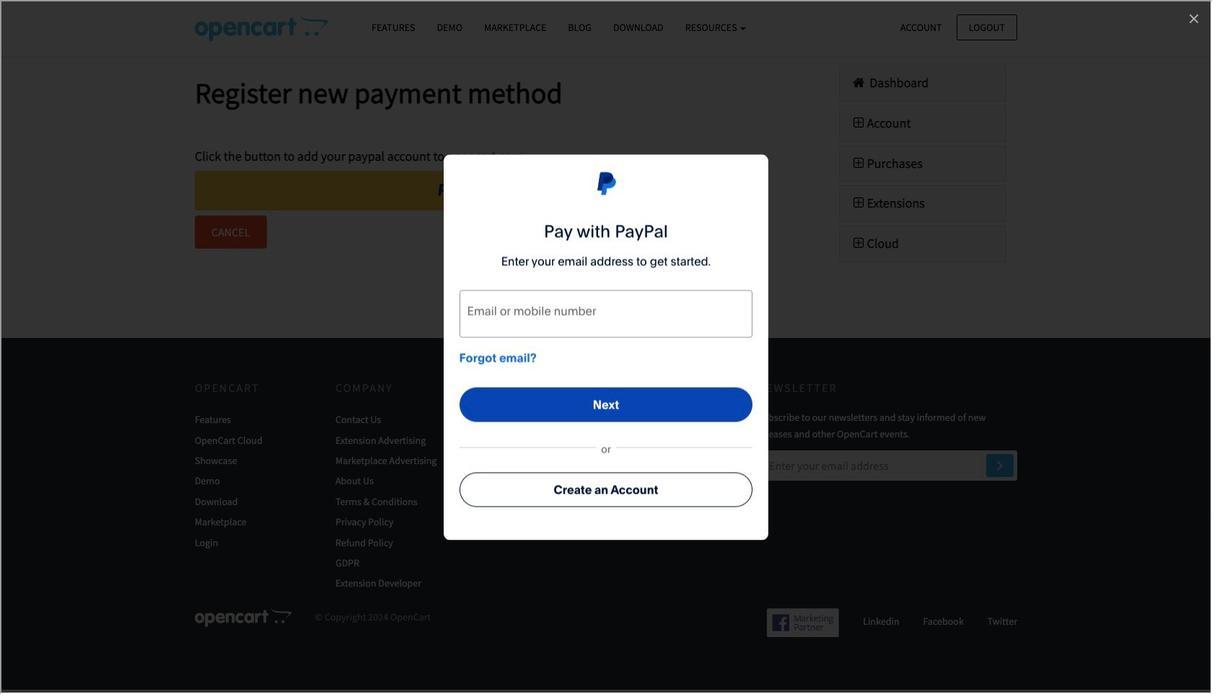 Task type: vqa. For each thing, say whether or not it's contained in the screenshot.
bottommost plus square o icon
yes



Task type: describe. For each thing, give the bounding box(es) containing it.
home image
[[850, 76, 867, 89]]

2 plus square o image from the top
[[850, 157, 867, 170]]

1 plus square o image from the top
[[850, 117, 867, 130]]

angle right image
[[997, 457, 1003, 474]]

3 plus square o image from the top
[[850, 197, 867, 210]]



Task type: locate. For each thing, give the bounding box(es) containing it.
opencart image
[[195, 609, 292, 628]]

1 vertical spatial plus square o image
[[850, 157, 867, 170]]

2 vertical spatial plus square o image
[[850, 197, 867, 210]]

0 vertical spatial plus square o image
[[850, 117, 867, 130]]

opencart - add payment method image
[[195, 15, 328, 41]]

facebook marketing partner image
[[767, 609, 840, 638]]

plus square o image
[[850, 117, 867, 130], [850, 157, 867, 170], [850, 197, 867, 210]]

plus square o image
[[850, 238, 867, 251]]



